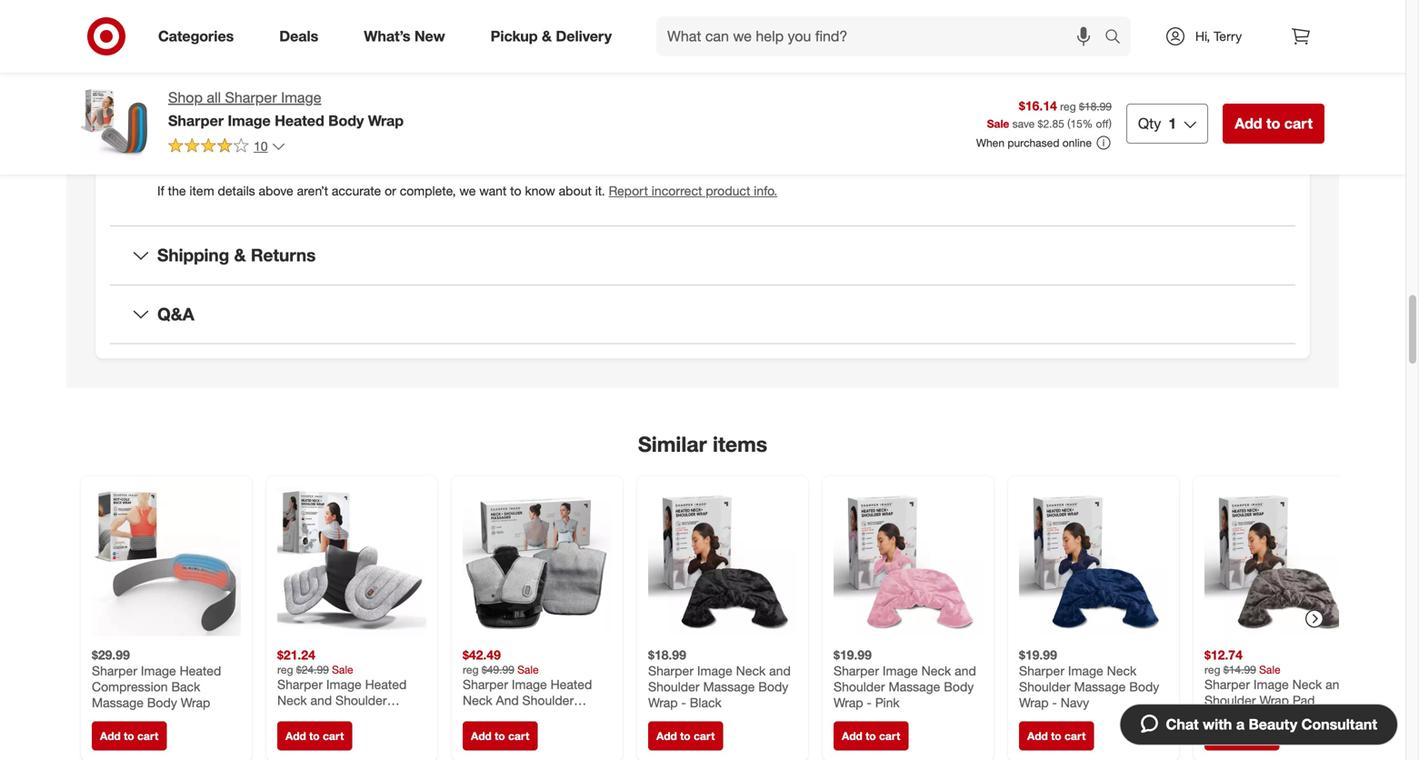 Task type: locate. For each thing, give the bounding box(es) containing it.
0 vertical spatial $18.99
[[1079, 100, 1112, 113]]

pickup
[[491, 27, 538, 45]]

$18.99 inside $18.99 sharper image neck and shoulder massage body wrap - black
[[648, 647, 686, 663]]

sale inside $42.49 reg $49.99 sale sharper image heated neck and shoulder massager wrap
[[518, 663, 539, 676]]

shipping
[[157, 245, 229, 266]]

neck inside $19.99 sharper image neck and shoulder massage body wrap - pink
[[922, 663, 951, 679]]

wrap up or
[[368, 112, 404, 129]]

reg inside $12.74 reg $14.99 sale sharper image neck and shoulder wrap pad
[[1205, 663, 1221, 676]]

sale right $49.99
[[518, 663, 539, 676]]

item
[[190, 183, 214, 199]]

2 $19.99 from the left
[[1019, 647, 1057, 663]]

0 horizontal spatial &
[[234, 245, 246, 266]]

to for $42.49 reg $49.99 sale sharper image heated neck and shoulder massager wrap
[[495, 729, 505, 743]]

0 horizontal spatial and
[[769, 663, 791, 679]]

- left pink
[[867, 695, 872, 710]]

heated down "082-"
[[275, 112, 324, 129]]

image inside $19.99 sharper image neck and shoulder massage body wrap - pink
[[883, 663, 918, 679]]

massage inside $19.99 sharper image neck and shoulder massage body wrap - pink
[[889, 679, 941, 695]]

$19.99 inside $19.99 sharper image neck shoulder massage body wrap - navy
[[1019, 647, 1057, 663]]

add down $19.99 sharper image neck shoulder massage body wrap - navy
[[1028, 729, 1048, 743]]

body for $18.99 sharper image neck and shoulder massage body wrap - black
[[759, 679, 789, 695]]

0 vertical spatial &
[[542, 27, 552, 45]]

add to cart for $19.99 sharper image neck shoulder massage body wrap - navy
[[1028, 729, 1086, 743]]

sharper image heated neck and shoulder massager wrap image
[[463, 487, 612, 636]]

image inside $29.99 sharper image heated compression back massage body wrap
[[141, 663, 176, 679]]

and inside $18.99 sharper image neck and shoulder massage body wrap - black
[[769, 663, 791, 679]]

wrap left navy
[[1019, 695, 1049, 710]]

image up pink
[[883, 663, 918, 679]]

sale for $16.14
[[987, 117, 1010, 130]]

1 horizontal spatial and
[[955, 663, 976, 679]]

heated inside shop all sharper image sharper image heated body wrap
[[275, 112, 324, 129]]

beauty
[[1249, 716, 1298, 733]]

$16.14 reg $18.99 sale save $ 2.85 ( 15 % off )
[[987, 98, 1112, 130]]

sale right $24.99
[[332, 663, 353, 676]]

add to cart button
[[1223, 104, 1325, 144], [92, 721, 167, 750], [277, 721, 352, 750], [463, 721, 538, 750], [648, 721, 723, 750], [834, 721, 909, 750], [1019, 721, 1094, 750], [1205, 721, 1280, 750]]

reg up (
[[1060, 100, 1076, 113]]

wrap right the and
[[522, 708, 552, 724]]

shoulder inside $19.99 sharper image neck and shoulder massage body wrap - pink
[[834, 679, 885, 695]]

1 horizontal spatial heated
[[275, 112, 324, 129]]

3 - from the left
[[1052, 695, 1057, 710]]

the
[[168, 183, 186, 199]]

2 horizontal spatial and
[[1326, 676, 1347, 692]]

add down 'compression'
[[100, 729, 121, 743]]

$19.99 inside $19.99 sharper image neck and shoulder massage body wrap - pink
[[834, 647, 872, 663]]

and
[[769, 663, 791, 679], [955, 663, 976, 679], [1326, 676, 1347, 692]]

1 horizontal spatial -
[[867, 695, 872, 710]]

- left black
[[681, 695, 686, 710]]

add to cart button for $12.74 reg $14.99 sale sharper image neck and shoulder wrap pad
[[1205, 721, 1280, 750]]

- for pink
[[867, 695, 872, 710]]

wrap inside shop all sharper image sharper image heated body wrap
[[368, 112, 404, 129]]

reg left $14.99
[[1205, 663, 1221, 676]]

$16.14
[[1019, 98, 1057, 114]]

0 horizontal spatial :
[[194, 124, 198, 140]]

sharper inside $29.99 sharper image heated compression back massage body wrap
[[92, 663, 137, 679]]

neck inside $18.99 sharper image neck and shoulder massage body wrap - black
[[736, 663, 766, 679]]

1 horizontal spatial :
[[278, 68, 282, 84]]

sale inside $16.14 reg $18.99 sale save $ 2.85 ( 15 % off )
[[987, 117, 1010, 130]]

image up navy
[[1068, 663, 1104, 679]]

reg left $49.99
[[463, 663, 479, 676]]

cart for $12.74 reg $14.99 sale sharper image neck and shoulder wrap pad
[[1250, 729, 1272, 743]]

sharper down $42.49
[[463, 676, 508, 692]]

0 vertical spatial :
[[278, 68, 282, 84]]

0 horizontal spatial $18.99
[[648, 647, 686, 663]]

$29.99 sharper image heated compression back massage body wrap
[[92, 647, 221, 710]]

1 horizontal spatial $18.99
[[1079, 100, 1112, 113]]

add to cart for $18.99 sharper image neck and shoulder massage body wrap - black
[[657, 729, 715, 743]]

image left pad
[[1254, 676, 1289, 692]]

sale up "when"
[[987, 117, 1010, 130]]

& for pickup
[[542, 27, 552, 45]]

reg for $42.49
[[463, 663, 479, 676]]

sharper left back at the bottom of the page
[[92, 663, 137, 679]]

q&a
[[157, 304, 194, 324]]

wrap up beauty
[[1260, 692, 1289, 708]]

qty
[[1138, 115, 1161, 132]]

0 horizontal spatial $19.99
[[834, 647, 872, 663]]

1 vertical spatial $18.99
[[648, 647, 686, 663]]

& inside dropdown button
[[234, 245, 246, 266]]

- inside $18.99 sharper image neck and shoulder massage body wrap - black
[[681, 695, 686, 710]]

item number (dpci) : 082-02-8441
[[157, 68, 359, 84]]

we
[[460, 183, 476, 199]]

add for $29.99 sharper image heated compression back massage body wrap
[[100, 729, 121, 743]]

reg left $24.99
[[277, 663, 293, 676]]

sharper up pink
[[834, 663, 879, 679]]

image right $29.99
[[141, 663, 176, 679]]

2.85
[[1043, 117, 1065, 130]]

massage inside $18.99 sharper image neck and shoulder massage body wrap - black
[[703, 679, 755, 695]]

wrap right 'compression'
[[181, 695, 210, 710]]

body for $29.99 sharper image heated compression back massage body wrap
[[147, 695, 177, 710]]

aren't
[[297, 183, 328, 199]]

add to cart for $19.99 sharper image neck and shoulder massage body wrap - pink
[[842, 729, 901, 743]]

- left navy
[[1052, 695, 1057, 710]]

reg inside $42.49 reg $49.99 sale sharper image heated neck and shoulder massager wrap
[[463, 663, 479, 676]]

sharper down the "$12.74"
[[1205, 676, 1250, 692]]

cart for $19.99 sharper image neck and shoulder massage body wrap - pink
[[879, 729, 901, 743]]

sale right $14.99
[[1259, 663, 1281, 676]]

back
[[171, 679, 200, 695]]

1 horizontal spatial $19.99
[[1019, 647, 1057, 663]]

when purchased online
[[976, 136, 1092, 150]]

body inside $29.99 sharper image heated compression back massage body wrap
[[147, 695, 177, 710]]

wrap left black
[[648, 695, 678, 710]]

1 vertical spatial &
[[234, 245, 246, 266]]

new
[[415, 27, 445, 45]]

wrap inside $29.99 sharper image heated compression back massage body wrap
[[181, 695, 210, 710]]

shipping & returns button
[[110, 226, 1296, 284]]

or
[[385, 183, 396, 199]]

02-
[[312, 68, 331, 84]]

categories
[[158, 27, 234, 45]]

what's new link
[[348, 16, 468, 56]]

& for shipping
[[234, 245, 246, 266]]

body for $19.99 sharper image neck and shoulder massage body wrap - pink
[[944, 679, 974, 695]]

0 horizontal spatial -
[[681, 695, 686, 710]]

to for $19.99 sharper image neck shoulder massage body wrap - navy
[[1051, 729, 1062, 743]]

and for sharper image neck and shoulder massage body wrap - black
[[769, 663, 791, 679]]

add down $19.99 sharper image neck and shoulder massage body wrap - pink
[[842, 729, 863, 743]]

10
[[254, 138, 268, 154]]

sharper up navy
[[1019, 663, 1065, 679]]

add down $18.99 sharper image neck and shoulder massage body wrap - black
[[657, 729, 677, 743]]

image inside $12.74 reg $14.99 sale sharper image neck and shoulder wrap pad
[[1254, 676, 1289, 692]]

8441
[[331, 68, 359, 84]]

sharper up black
[[648, 663, 694, 679]]

massage inside $29.99 sharper image heated compression back massage body wrap
[[92, 695, 144, 710]]

wrap
[[368, 112, 404, 129], [1260, 692, 1289, 708], [181, 695, 210, 710], [648, 695, 678, 710], [834, 695, 863, 710], [1019, 695, 1049, 710], [522, 708, 552, 724]]

image inside $19.99 sharper image neck shoulder massage body wrap - navy
[[1068, 663, 1104, 679]]

delivery
[[556, 27, 612, 45]]

2 horizontal spatial -
[[1052, 695, 1057, 710]]

1 $19.99 from the left
[[834, 647, 872, 663]]

add left a
[[1213, 729, 1234, 743]]

heated right the and
[[551, 676, 592, 692]]

$21.24
[[277, 647, 315, 663]]

& right pickup
[[542, 27, 552, 45]]

sharper image neck and shoulder massage body wrap - black image
[[648, 487, 797, 636]]

add down massager
[[471, 729, 492, 743]]

$
[[1038, 117, 1043, 130]]

$18.99
[[1079, 100, 1112, 113], [648, 647, 686, 663]]

0 horizontal spatial heated
[[180, 663, 221, 679]]

search button
[[1097, 16, 1140, 60]]

all
[[207, 89, 221, 106]]

$19.99 for sharper image neck and shoulder massage body wrap - pink
[[834, 647, 872, 663]]

image up massager
[[512, 676, 547, 692]]

sale inside $21.24 reg $24.99 sale
[[332, 663, 353, 676]]

sharper down item number (dpci) : 082-02-8441
[[225, 89, 277, 106]]

1 - from the left
[[681, 695, 686, 710]]

hi,
[[1196, 28, 1210, 44]]

heated right 'compression'
[[180, 663, 221, 679]]

shop all sharper image sharper image heated body wrap
[[168, 89, 404, 129]]

number
[[188, 68, 236, 84]]

image up black
[[697, 663, 733, 679]]

body
[[328, 112, 364, 129], [759, 679, 789, 695], [944, 679, 974, 695], [1130, 679, 1160, 695], [147, 695, 177, 710]]

neck inside $42.49 reg $49.99 sale sharper image heated neck and shoulder massager wrap
[[463, 692, 492, 708]]

reg inside $21.24 reg $24.99 sale
[[277, 663, 293, 676]]

2 horizontal spatial heated
[[551, 676, 592, 692]]

to for $12.74 reg $14.99 sale sharper image neck and shoulder wrap pad
[[1237, 729, 1247, 743]]

(
[[1068, 117, 1071, 130]]

sharper inside $12.74 reg $14.99 sale sharper image neck and shoulder wrap pad
[[1205, 676, 1250, 692]]

:
[[278, 68, 282, 84], [194, 124, 198, 140]]

similar items
[[638, 432, 768, 457]]

$19.99
[[834, 647, 872, 663], [1019, 647, 1057, 663]]

image inside $42.49 reg $49.99 sale sharper image heated neck and shoulder massager wrap
[[512, 676, 547, 692]]

massage for $18.99 sharper image neck and shoulder massage body wrap - black
[[703, 679, 755, 695]]

and inside $19.99 sharper image neck and shoulder massage body wrap - pink
[[955, 663, 976, 679]]

if
[[157, 183, 164, 199]]

heated inside $42.49 reg $49.99 sale sharper image heated neck and shoulder massager wrap
[[551, 676, 592, 692]]

reg
[[1060, 100, 1076, 113], [277, 663, 293, 676], [463, 663, 479, 676], [1205, 663, 1221, 676]]

add to cart button for $18.99 sharper image neck and shoulder massage body wrap - black
[[648, 721, 723, 750]]

neck for sharper image neck shoulder massage body wrap - navy
[[1107, 663, 1137, 679]]

deals link
[[264, 16, 341, 56]]

sale
[[987, 117, 1010, 130], [332, 663, 353, 676], [518, 663, 539, 676], [1259, 663, 1281, 676]]

add for $19.99 sharper image neck shoulder massage body wrap - navy
[[1028, 729, 1048, 743]]

body inside shop all sharper image sharper image heated body wrap
[[328, 112, 364, 129]]

: left imported
[[194, 124, 198, 140]]

a
[[1236, 716, 1245, 733]]

wrap inside $42.49 reg $49.99 sale sharper image heated neck and shoulder massager wrap
[[522, 708, 552, 724]]

: left "082-"
[[278, 68, 282, 84]]

body inside $18.99 sharper image neck and shoulder massage body wrap - black
[[759, 679, 789, 695]]

sharper inside $19.99 sharper image neck and shoulder massage body wrap - pink
[[834, 663, 879, 679]]

neck inside $19.99 sharper image neck shoulder massage body wrap - navy
[[1107, 663, 1137, 679]]

chat with a beauty consultant
[[1166, 716, 1378, 733]]

- inside $19.99 sharper image neck and shoulder massage body wrap - pink
[[867, 695, 872, 710]]

sharper
[[225, 89, 277, 106], [168, 112, 224, 129], [92, 663, 137, 679], [648, 663, 694, 679], [834, 663, 879, 679], [1019, 663, 1065, 679], [463, 676, 508, 692], [1205, 676, 1250, 692]]

massage for $29.99 sharper image heated compression back massage body wrap
[[92, 695, 144, 710]]

and inside $12.74 reg $14.99 sale sharper image neck and shoulder wrap pad
[[1326, 676, 1347, 692]]

reg inside $16.14 reg $18.99 sale save $ 2.85 ( 15 % off )
[[1060, 100, 1076, 113]]

sharper image neck and shoulder wrap pad image
[[1205, 487, 1354, 636]]

neck
[[736, 663, 766, 679], [922, 663, 951, 679], [1107, 663, 1137, 679], [1293, 676, 1322, 692], [463, 692, 492, 708]]

& left the returns
[[234, 245, 246, 266]]

1 vertical spatial :
[[194, 124, 198, 140]]

body inside $19.99 sharper image neck and shoulder massage body wrap - pink
[[944, 679, 974, 695]]

with
[[1203, 716, 1232, 733]]

wrap left pink
[[834, 695, 863, 710]]

add right 1 on the right
[[1235, 115, 1263, 132]]

add to cart
[[1235, 115, 1313, 132], [100, 729, 159, 743], [286, 729, 344, 743], [471, 729, 530, 743], [657, 729, 715, 743], [842, 729, 901, 743], [1028, 729, 1086, 743], [1213, 729, 1272, 743]]

add to cart for $42.49 reg $49.99 sale sharper image heated neck and shoulder massager wrap
[[471, 729, 530, 743]]

item
[[157, 68, 184, 84]]

sharper inside $19.99 sharper image neck shoulder massage body wrap - navy
[[1019, 663, 1065, 679]]

1 horizontal spatial &
[[542, 27, 552, 45]]

cart for $29.99 sharper image heated compression back massage body wrap
[[137, 729, 159, 743]]

2 - from the left
[[867, 695, 872, 710]]

image inside $18.99 sharper image neck and shoulder massage body wrap - black
[[697, 663, 733, 679]]

wrap inside $18.99 sharper image neck and shoulder massage body wrap - black
[[648, 695, 678, 710]]

purchased
[[1008, 136, 1060, 150]]

sharper image neck shoulder massage body wrap - navy image
[[1019, 487, 1168, 636]]

sharper down "shop" at the top left of the page
[[168, 112, 224, 129]]

pickup & delivery
[[491, 27, 612, 45]]

image of sharper image heated body wrap image
[[81, 87, 154, 160]]

cart
[[1285, 115, 1313, 132], [137, 729, 159, 743], [323, 729, 344, 743], [508, 729, 530, 743], [694, 729, 715, 743], [879, 729, 901, 743], [1065, 729, 1086, 743], [1250, 729, 1272, 743]]

sale inside $12.74 reg $14.99 sale sharper image neck and shoulder wrap pad
[[1259, 663, 1281, 676]]

heated for neck
[[551, 676, 592, 692]]



Task type: vqa. For each thing, say whether or not it's contained in the screenshot.
hold can
no



Task type: describe. For each thing, give the bounding box(es) containing it.
q&a button
[[110, 285, 1296, 343]]

terry
[[1214, 28, 1242, 44]]

$19.99 for sharper image neck shoulder massage body wrap - navy
[[1019, 647, 1057, 663]]

details
[[218, 183, 255, 199]]

incorrect
[[652, 183, 702, 199]]

chat with a beauty consultant button
[[1120, 704, 1398, 746]]

image down "082-"
[[281, 89, 321, 106]]

qty 1
[[1138, 115, 1177, 132]]

sharper image heated compression back massage body wrap image
[[92, 487, 241, 636]]

15
[[1071, 117, 1083, 130]]

wrap inside $19.99 sharper image neck shoulder massage body wrap - navy
[[1019, 695, 1049, 710]]

origin
[[157, 124, 194, 140]]

$49.99
[[482, 663, 514, 676]]

sharper inside $42.49 reg $49.99 sale sharper image heated neck and shoulder massager wrap
[[463, 676, 508, 692]]

add for $42.49 reg $49.99 sale sharper image heated neck and shoulder massager wrap
[[471, 729, 492, 743]]

about
[[559, 183, 592, 199]]

$14.99
[[1224, 663, 1256, 676]]

reg for $12.74
[[1205, 663, 1221, 676]]

082-
[[286, 68, 312, 84]]

if the item details above aren't accurate or complete, we want to know about it. report incorrect product info.
[[157, 183, 778, 199]]

What can we help you find? suggestions appear below search field
[[657, 16, 1109, 56]]

report
[[609, 183, 648, 199]]

cart for $18.99 sharper image neck and shoulder massage body wrap - black
[[694, 729, 715, 743]]

add to cart button for $42.49 reg $49.99 sale sharper image heated neck and shoulder massager wrap
[[463, 721, 538, 750]]

$42.49 reg $49.99 sale sharper image heated neck and shoulder massager wrap
[[463, 647, 592, 724]]

navy
[[1061, 695, 1089, 710]]

heated for body
[[275, 112, 324, 129]]

off
[[1096, 117, 1109, 130]]

reg for $21.24
[[277, 663, 293, 676]]

save
[[1013, 117, 1035, 130]]

reg for $16.14
[[1060, 100, 1076, 113]]

online
[[1063, 136, 1092, 150]]

shipping & returns
[[157, 245, 316, 266]]

image up 10
[[228, 112, 271, 129]]

know
[[525, 183, 555, 199]]

wrap inside $19.99 sharper image neck and shoulder massage body wrap - pink
[[834, 695, 863, 710]]

massager
[[463, 708, 519, 724]]

- for black
[[681, 695, 686, 710]]

accurate
[[332, 183, 381, 199]]

shoulder inside $42.49 reg $49.99 sale sharper image heated neck and shoulder massager wrap
[[522, 692, 574, 708]]

neck inside $12.74 reg $14.99 sale sharper image neck and shoulder wrap pad
[[1293, 676, 1322, 692]]

to for $18.99 sharper image neck and shoulder massage body wrap - black
[[680, 729, 691, 743]]

body inside $19.99 sharper image neck shoulder massage body wrap - navy
[[1130, 679, 1160, 695]]

above
[[259, 183, 293, 199]]

sale for $42.49
[[518, 663, 539, 676]]

origin : imported
[[157, 124, 254, 140]]

items
[[713, 432, 768, 457]]

$12.74 reg $14.99 sale sharper image neck and shoulder wrap pad
[[1205, 647, 1347, 708]]

chat
[[1166, 716, 1199, 733]]

imported
[[201, 124, 254, 140]]

$19.99 sharper image neck shoulder massage body wrap - navy
[[1019, 647, 1160, 710]]

hi, terry
[[1196, 28, 1242, 44]]

$19.99 sharper image neck and shoulder massage body wrap - pink
[[834, 647, 976, 710]]

$18.99 sharper image neck and shoulder massage body wrap - black
[[648, 647, 791, 710]]

returns
[[251, 245, 316, 266]]

complete,
[[400, 183, 456, 199]]

to for $29.99 sharper image heated compression back massage body wrap
[[124, 729, 134, 743]]

1
[[1169, 115, 1177, 132]]

add for $19.99 sharper image neck and shoulder massage body wrap - pink
[[842, 729, 863, 743]]

sale for $21.24
[[332, 663, 353, 676]]

want
[[479, 183, 507, 199]]

add down $24.99
[[286, 729, 306, 743]]

sharper inside $18.99 sharper image neck and shoulder massage body wrap - black
[[648, 663, 694, 679]]

massage inside $19.99 sharper image neck shoulder massage body wrap - navy
[[1074, 679, 1126, 695]]

info.
[[754, 183, 778, 199]]

it.
[[595, 183, 605, 199]]

)
[[1109, 117, 1112, 130]]

add for $18.99 sharper image neck and shoulder massage body wrap - black
[[657, 729, 677, 743]]

%
[[1083, 117, 1093, 130]]

shop
[[168, 89, 203, 106]]

shoulder inside $12.74 reg $14.99 sale sharper image neck and shoulder wrap pad
[[1205, 692, 1256, 708]]

$24.99
[[296, 663, 329, 676]]

add to cart button for $19.99 sharper image neck and shoulder massage body wrap - pink
[[834, 721, 909, 750]]

body for shop all sharper image sharper image heated body wrap
[[328, 112, 364, 129]]

shoulder inside $18.99 sharper image neck and shoulder massage body wrap - black
[[648, 679, 700, 695]]

$29.99
[[92, 647, 130, 663]]

consultant
[[1302, 716, 1378, 733]]

add to cart for $12.74 reg $14.99 sale sharper image neck and shoulder wrap pad
[[1213, 729, 1272, 743]]

$42.49
[[463, 647, 501, 663]]

pink
[[875, 695, 900, 710]]

to for $19.99 sharper image neck and shoulder massage body wrap - pink
[[866, 729, 876, 743]]

add to cart button for $29.99 sharper image heated compression back massage body wrap
[[92, 721, 167, 750]]

black
[[690, 695, 722, 710]]

neck for sharper image neck and shoulder massage body wrap - pink
[[922, 663, 951, 679]]

add for $12.74 reg $14.99 sale sharper image neck and shoulder wrap pad
[[1213, 729, 1234, 743]]

add to cart for $29.99 sharper image heated compression back massage body wrap
[[100, 729, 159, 743]]

$12.74
[[1205, 647, 1243, 663]]

similar
[[638, 432, 707, 457]]

what's
[[364, 27, 410, 45]]

shoulder inside $19.99 sharper image neck shoulder massage body wrap - navy
[[1019, 679, 1071, 695]]

massage for $19.99 sharper image neck and shoulder massage body wrap - pink
[[889, 679, 941, 695]]

sale for $12.74
[[1259, 663, 1281, 676]]

when
[[976, 136, 1005, 150]]

cart for $19.99 sharper image neck shoulder massage body wrap - navy
[[1065, 729, 1086, 743]]

$21.24 reg $24.99 sale
[[277, 647, 353, 676]]

deals
[[279, 27, 318, 45]]

heated inside $29.99 sharper image heated compression back massage body wrap
[[180, 663, 221, 679]]

sharper image neck and shoulder massage body wrap - pink image
[[834, 487, 983, 636]]

and for sharper image neck and shoulder massage body wrap - pink
[[955, 663, 976, 679]]

search
[[1097, 29, 1140, 47]]

and
[[496, 692, 519, 708]]

(dpci)
[[240, 68, 278, 84]]

- inside $19.99 sharper image neck shoulder massage body wrap - navy
[[1052, 695, 1057, 710]]

categories link
[[143, 16, 257, 56]]

pad
[[1293, 692, 1315, 708]]

neck for sharper image neck and shoulder massage body wrap - black
[[736, 663, 766, 679]]

pickup & delivery link
[[475, 16, 635, 56]]

sharper image heated neck and shoulder aromatherapy lavender scented hot/cold body wrap image
[[277, 487, 426, 636]]

$18.99 inside $16.14 reg $18.99 sale save $ 2.85 ( 15 % off )
[[1079, 100, 1112, 113]]

what's new
[[364, 27, 445, 45]]

cart for $42.49 reg $49.99 sale sharper image heated neck and shoulder massager wrap
[[508, 729, 530, 743]]

add to cart button for $19.99 sharper image neck shoulder massage body wrap - navy
[[1019, 721, 1094, 750]]

wrap inside $12.74 reg $14.99 sale sharper image neck and shoulder wrap pad
[[1260, 692, 1289, 708]]

report incorrect product info. button
[[609, 182, 778, 200]]

compression
[[92, 679, 168, 695]]

product
[[706, 183, 750, 199]]



